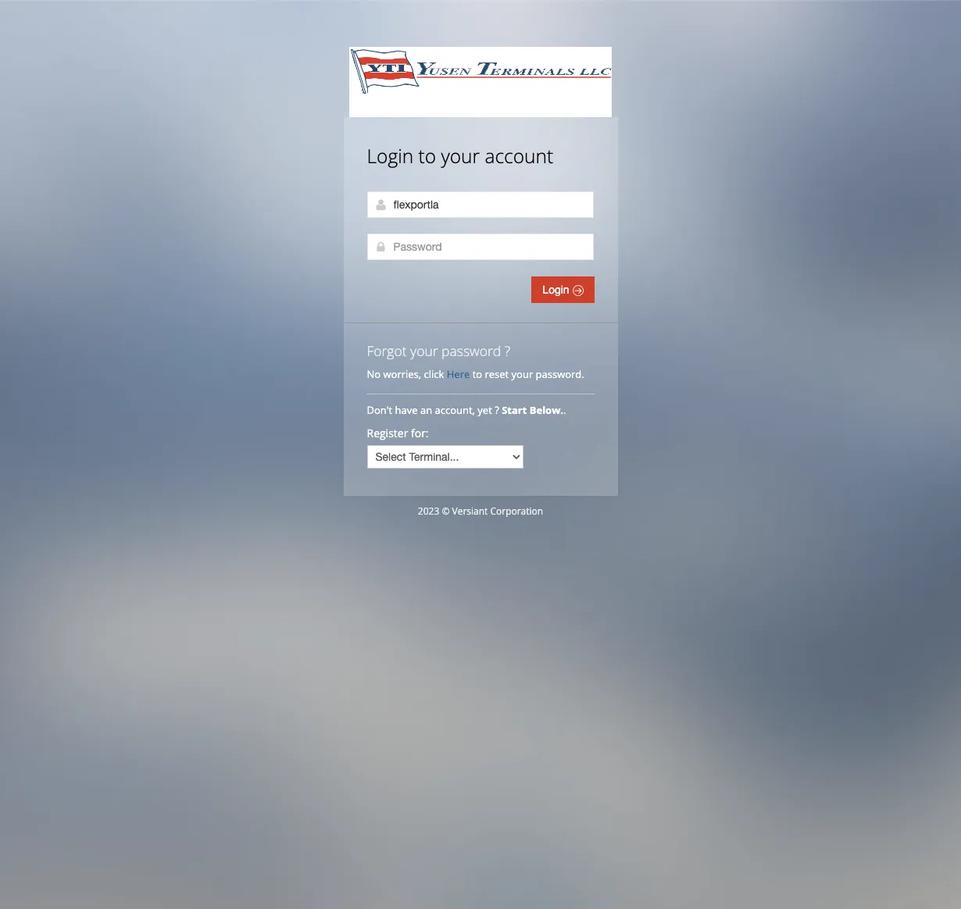 Task type: describe. For each thing, give the bounding box(es) containing it.
don't have an account, yet ? start below. .
[[367, 403, 569, 417]]

2023
[[418, 505, 440, 518]]

reset
[[485, 367, 509, 382]]

login button
[[532, 277, 595, 303]]

for:
[[411, 426, 429, 441]]

register for:
[[367, 426, 429, 441]]

versiant
[[452, 505, 488, 518]]

login to your account
[[367, 143, 554, 169]]

no
[[367, 367, 381, 382]]

lock image
[[375, 241, 387, 253]]

1 vertical spatial ?
[[495, 403, 499, 417]]

password.
[[536, 367, 585, 382]]

start
[[502, 403, 527, 417]]

to inside forgot your password ? no worries, click here to reset your password.
[[473, 367, 482, 382]]

login for login to your account
[[367, 143, 414, 169]]

below.
[[530, 403, 564, 417]]

©
[[442, 505, 450, 518]]

1 vertical spatial your
[[411, 342, 438, 360]]

Username text field
[[367, 192, 594, 218]]

.
[[564, 403, 566, 417]]

here
[[447, 367, 470, 382]]

? inside forgot your password ? no worries, click here to reset your password.
[[505, 342, 511, 360]]

0 horizontal spatial to
[[419, 143, 436, 169]]

here link
[[447, 367, 470, 382]]

have
[[395, 403, 418, 417]]

1 horizontal spatial your
[[441, 143, 480, 169]]

click
[[424, 367, 444, 382]]



Task type: locate. For each thing, give the bounding box(es) containing it.
password
[[442, 342, 501, 360]]

1 horizontal spatial to
[[473, 367, 482, 382]]

worries,
[[383, 367, 421, 382]]

1 horizontal spatial ?
[[505, 342, 511, 360]]

login inside button
[[543, 284, 573, 296]]

1 horizontal spatial login
[[543, 284, 573, 296]]

your right reset on the right of page
[[512, 367, 533, 382]]

user image
[[375, 199, 387, 211]]

0 vertical spatial ?
[[505, 342, 511, 360]]

your
[[441, 143, 480, 169], [411, 342, 438, 360], [512, 367, 533, 382]]

login for login
[[543, 284, 573, 296]]

1 vertical spatial login
[[543, 284, 573, 296]]

2023 © versiant corporation
[[418, 505, 543, 518]]

your up click
[[411, 342, 438, 360]]

? right 'yet'
[[495, 403, 499, 417]]

an
[[421, 403, 432, 417]]

your up username text box
[[441, 143, 480, 169]]

2 horizontal spatial your
[[512, 367, 533, 382]]

0 horizontal spatial your
[[411, 342, 438, 360]]

yet
[[478, 403, 492, 417]]

register
[[367, 426, 408, 441]]

Password password field
[[367, 234, 594, 260]]

don't
[[367, 403, 393, 417]]

0 vertical spatial to
[[419, 143, 436, 169]]

forgot
[[367, 342, 407, 360]]

2 vertical spatial your
[[512, 367, 533, 382]]

account
[[485, 143, 554, 169]]

0 horizontal spatial login
[[367, 143, 414, 169]]

account,
[[435, 403, 475, 417]]

to
[[419, 143, 436, 169], [473, 367, 482, 382]]

to right here
[[473, 367, 482, 382]]

0 vertical spatial login
[[367, 143, 414, 169]]

0 vertical spatial your
[[441, 143, 480, 169]]

? up reset on the right of page
[[505, 342, 511, 360]]

to up username text box
[[419, 143, 436, 169]]

swapright image
[[573, 285, 584, 296]]

login
[[367, 143, 414, 169], [543, 284, 573, 296]]

0 horizontal spatial ?
[[495, 403, 499, 417]]

forgot your password ? no worries, click here to reset your password.
[[367, 342, 585, 382]]

?
[[505, 342, 511, 360], [495, 403, 499, 417]]

1 vertical spatial to
[[473, 367, 482, 382]]

corporation
[[491, 505, 543, 518]]



